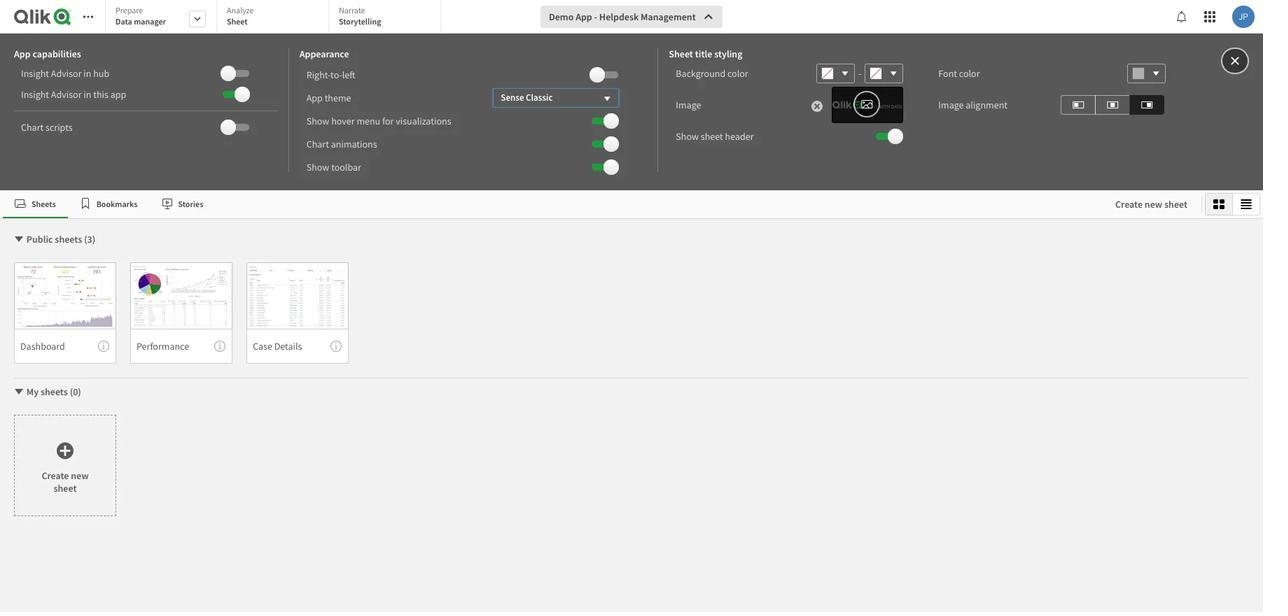 Task type: locate. For each thing, give the bounding box(es) containing it.
0 horizontal spatial sheet
[[54, 482, 77, 495]]

tooltip for dashboard
[[98, 341, 109, 352]]

remove image image
[[812, 99, 823, 113]]

2 horizontal spatial sheet
[[1165, 198, 1188, 211]]

insight for insight advisor in hub
[[21, 67, 49, 80]]

1 vertical spatial new
[[71, 470, 89, 482]]

0 horizontal spatial color
[[728, 67, 748, 80]]

tooltip right details
[[331, 341, 342, 352]]

sheets left (3)
[[55, 233, 82, 246]]

background
[[676, 67, 726, 80]]

color
[[728, 67, 748, 80], [959, 67, 980, 80]]

insight advisor in hub
[[21, 67, 109, 80]]

1 vertical spatial sheet
[[1165, 198, 1188, 211]]

insight down app capabilities
[[21, 67, 49, 80]]

in for this
[[84, 88, 91, 101]]

advisor down insight advisor in hub
[[51, 88, 82, 101]]

sheets
[[55, 233, 82, 246], [41, 386, 68, 398]]

in left hub in the top of the page
[[84, 67, 91, 80]]

tooltip left case
[[214, 341, 225, 352]]

0 horizontal spatial chart
[[21, 121, 44, 134]]

manager
[[134, 16, 166, 27]]

this
[[93, 88, 108, 101]]

show left header
[[676, 130, 699, 143]]

right-
[[306, 68, 331, 81]]

1 horizontal spatial create new sheet
[[1116, 198, 1188, 211]]

1 vertical spatial show
[[676, 130, 699, 143]]

image down font
[[939, 99, 964, 111]]

tooltip for case details
[[331, 341, 342, 352]]

1 horizontal spatial sheet
[[669, 48, 693, 60]]

color down styling
[[728, 67, 748, 80]]

1 in from the top
[[84, 67, 91, 80]]

image alignment
[[939, 99, 1008, 111]]

stories
[[178, 199, 203, 209]]

collapse image
[[13, 387, 25, 398]]

visualizations
[[396, 114, 451, 127]]

tooltip inside performance menu item
[[214, 341, 225, 352]]

show left hover
[[306, 114, 329, 127]]

font
[[939, 67, 957, 80]]

title
[[695, 48, 712, 60]]

image down background
[[676, 99, 701, 111]]

2 insight from the top
[[21, 88, 49, 101]]

1 vertical spatial create
[[42, 470, 69, 482]]

0 vertical spatial in
[[84, 67, 91, 80]]

tooltip
[[98, 341, 109, 352], [214, 341, 225, 352], [331, 341, 342, 352]]

1 insight from the top
[[21, 67, 49, 80]]

1 horizontal spatial new
[[1145, 198, 1163, 211]]

advisor down capabilities
[[51, 67, 82, 80]]

new
[[1145, 198, 1163, 211], [71, 470, 89, 482]]

0 vertical spatial tab list
[[105, 0, 446, 35]]

my sheets (0)
[[26, 386, 81, 398]]

0 vertical spatial -
[[594, 11, 597, 23]]

hover
[[331, 114, 355, 127]]

sheets left (0)
[[41, 386, 68, 398]]

0 vertical spatial sheets
[[55, 233, 82, 246]]

align center image
[[1107, 96, 1119, 113]]

1 horizontal spatial create
[[1116, 198, 1143, 211]]

in for hub
[[84, 67, 91, 80]]

sense classic
[[501, 91, 553, 103]]

sheet left title
[[669, 48, 693, 60]]

new inside button
[[1145, 198, 1163, 211]]

tooltip left performance
[[98, 341, 109, 352]]

sheet inside 'analyze sheet'
[[227, 16, 248, 27]]

toolbar
[[0, 0, 1263, 190]]

dashboard
[[20, 340, 65, 353]]

1 vertical spatial sheets
[[41, 386, 68, 398]]

sheet
[[227, 16, 248, 27], [669, 48, 693, 60]]

app left theme
[[306, 91, 323, 104]]

chart
[[21, 121, 44, 134], [306, 138, 329, 150]]

sheets button
[[3, 190, 68, 218]]

1 horizontal spatial chart
[[306, 138, 329, 150]]

app theme
[[306, 91, 351, 104]]

stories button
[[150, 190, 215, 218]]

chart left scripts
[[21, 121, 44, 134]]

1 horizontal spatial sheet
[[701, 130, 723, 143]]

1 vertical spatial app
[[14, 48, 31, 60]]

show left toolbar
[[306, 161, 329, 173]]

header
[[725, 130, 754, 143]]

2 color from the left
[[959, 67, 980, 80]]

insight for insight advisor in this app
[[21, 88, 49, 101]]

grid view image
[[1214, 199, 1225, 210]]

0 vertical spatial sheet
[[701, 130, 723, 143]]

app left capabilities
[[14, 48, 31, 60]]

0 vertical spatial advisor
[[51, 67, 82, 80]]

analyze
[[227, 5, 254, 15]]

insight
[[21, 67, 49, 80], [21, 88, 49, 101]]

0 horizontal spatial -
[[594, 11, 597, 23]]

app
[[576, 11, 592, 23], [14, 48, 31, 60], [306, 91, 323, 104]]

show
[[306, 114, 329, 127], [676, 130, 699, 143], [306, 161, 329, 173]]

collapse image
[[13, 234, 25, 245]]

2 vertical spatial sheet
[[54, 482, 77, 495]]

in left this
[[84, 88, 91, 101]]

group
[[1205, 193, 1260, 216]]

styling
[[714, 48, 743, 60]]

0 vertical spatial show
[[306, 114, 329, 127]]

1 advisor from the top
[[51, 67, 82, 80]]

case details menu item
[[246, 329, 349, 364]]

demo
[[549, 11, 574, 23]]

group inside application
[[1205, 193, 1260, 216]]

tab list containing prepare
[[105, 0, 446, 35]]

0 vertical spatial sheet
[[227, 16, 248, 27]]

1 horizontal spatial app
[[306, 91, 323, 104]]

1 vertical spatial chart
[[306, 138, 329, 150]]

tooltip inside dashboard "menu item"
[[98, 341, 109, 352]]

2 vertical spatial app
[[306, 91, 323, 104]]

1 image from the left
[[676, 99, 701, 111]]

app
[[110, 88, 126, 101]]

chart scripts
[[21, 121, 73, 134]]

show for show hover menu for visualizations
[[306, 114, 329, 127]]

1 horizontal spatial image
[[939, 99, 964, 111]]

public sheets (3)
[[26, 233, 95, 246]]

bookmarks button
[[68, 190, 150, 218]]

app right demo
[[576, 11, 592, 23]]

create inside button
[[1116, 198, 1143, 211]]

tooltip inside 'case details' menu item
[[331, 341, 342, 352]]

2 image from the left
[[939, 99, 964, 111]]

create
[[1116, 198, 1143, 211], [42, 470, 69, 482]]

chart up show toolbar
[[306, 138, 329, 150]]

demo app - helpdesk management
[[549, 11, 696, 23]]

color right font
[[959, 67, 980, 80]]

image
[[676, 99, 701, 111], [939, 99, 964, 111]]

sheet
[[701, 130, 723, 143], [1165, 198, 1188, 211], [54, 482, 77, 495]]

3 tooltip from the left
[[331, 341, 342, 352]]

appearance
[[299, 48, 349, 60]]

sheet down analyze
[[227, 16, 248, 27]]

storytelling
[[339, 16, 381, 27]]

classic
[[526, 91, 553, 103]]

for
[[382, 114, 394, 127]]

show toolbar
[[306, 161, 361, 173]]

2 in from the top
[[84, 88, 91, 101]]

advisor
[[51, 67, 82, 80], [51, 88, 82, 101]]

2 advisor from the top
[[51, 88, 82, 101]]

sheet inside button
[[1165, 198, 1188, 211]]

1 vertical spatial create new sheet
[[42, 470, 89, 495]]

- inside demo app - helpdesk management button
[[594, 11, 597, 23]]

2 horizontal spatial tooltip
[[331, 341, 342, 352]]

helpdesk
[[599, 11, 639, 23]]

create new sheet inside button
[[1116, 198, 1188, 211]]

show for show sheet header
[[676, 130, 699, 143]]

application
[[0, 0, 1263, 613]]

- up select image
[[859, 67, 862, 80]]

1 vertical spatial insight
[[21, 88, 49, 101]]

0 vertical spatial new
[[1145, 198, 1163, 211]]

1 horizontal spatial -
[[859, 67, 862, 80]]

case details sheet is selected. press the spacebar or enter key to open case details sheet. use the right and left arrow keys to navigate. element
[[246, 263, 349, 364]]

0 vertical spatial app
[[576, 11, 592, 23]]

right-to-left
[[306, 68, 355, 81]]

0 horizontal spatial image
[[676, 99, 701, 111]]

toolbar
[[331, 161, 361, 173]]

1 tooltip from the left
[[98, 341, 109, 352]]

in
[[84, 67, 91, 80], [84, 88, 91, 101]]

performance sheet is selected. press the spacebar or enter key to open performance sheet. use the right and left arrow keys to navigate. element
[[130, 263, 232, 364]]

1 color from the left
[[728, 67, 748, 80]]

2 horizontal spatial app
[[576, 11, 592, 23]]

align right image
[[1142, 96, 1153, 113]]

0 vertical spatial create
[[1116, 198, 1143, 211]]

1 horizontal spatial tooltip
[[214, 341, 225, 352]]

0 horizontal spatial sheet
[[227, 16, 248, 27]]

- left 'helpdesk'
[[594, 11, 597, 23]]

0 vertical spatial insight
[[21, 67, 49, 80]]

0 horizontal spatial tooltip
[[98, 341, 109, 352]]

1 horizontal spatial color
[[959, 67, 980, 80]]

-
[[594, 11, 597, 23], [859, 67, 862, 80]]

dashboard sheet is selected. press the spacebar or enter key to open dashboard sheet. use the right and left arrow keys to navigate. element
[[14, 263, 116, 364]]

insight up the chart scripts
[[21, 88, 49, 101]]

create new sheet
[[1116, 198, 1188, 211], [42, 470, 89, 495]]

0 vertical spatial create new sheet
[[1116, 198, 1188, 211]]

1 vertical spatial tab list
[[3, 190, 1102, 218]]

left
[[342, 68, 355, 81]]

0 vertical spatial chart
[[21, 121, 44, 134]]

2 tooltip from the left
[[214, 341, 225, 352]]

0 horizontal spatial app
[[14, 48, 31, 60]]

list view image
[[1241, 199, 1252, 210]]

1 vertical spatial in
[[84, 88, 91, 101]]

tab list
[[105, 0, 446, 35], [3, 190, 1102, 218]]

0 horizontal spatial new
[[71, 470, 89, 482]]

0 horizontal spatial create
[[42, 470, 69, 482]]

1 vertical spatial advisor
[[51, 88, 82, 101]]

2 vertical spatial show
[[306, 161, 329, 173]]



Task type: vqa. For each thing, say whether or not it's contained in the screenshot.
Collapse image related to Public
yes



Task type: describe. For each thing, give the bounding box(es) containing it.
advisor for this
[[51, 88, 82, 101]]

prepare
[[116, 5, 143, 15]]

font color
[[939, 67, 980, 80]]

sheet inside create new sheet
[[54, 482, 77, 495]]

app capabilities
[[14, 48, 81, 60]]

1 vertical spatial sheet
[[669, 48, 693, 60]]

prepare data manager
[[116, 5, 166, 27]]

app inside button
[[576, 11, 592, 23]]

capabilities
[[32, 48, 81, 60]]

case
[[253, 340, 272, 353]]

image for image
[[676, 99, 701, 111]]

color for background color
[[728, 67, 748, 80]]

0 horizontal spatial create new sheet
[[42, 470, 89, 495]]

select image image
[[861, 96, 873, 113]]

chart animations
[[306, 138, 377, 150]]

demo app - helpdesk management button
[[541, 6, 722, 28]]

chart for chart animations
[[306, 138, 329, 150]]

show sheet header
[[676, 130, 754, 143]]

hub
[[93, 67, 109, 80]]

details
[[274, 340, 302, 353]]

data
[[116, 16, 132, 27]]

application containing demo app - helpdesk management
[[0, 0, 1263, 613]]

dashboard menu item
[[14, 329, 116, 364]]

sheets
[[32, 199, 56, 209]]

insight advisor in this app
[[21, 88, 126, 101]]

color for font color
[[959, 67, 980, 80]]

app for app theme
[[306, 91, 323, 104]]

sense
[[501, 91, 524, 103]]

sheets for my sheets
[[41, 386, 68, 398]]

background color
[[676, 67, 748, 80]]

show hover menu for visualizations
[[306, 114, 451, 127]]

chart for chart scripts
[[21, 121, 44, 134]]

theme
[[325, 91, 351, 104]]

alignment
[[966, 99, 1008, 111]]

show for show toolbar
[[306, 161, 329, 173]]

tab list containing sheets
[[3, 190, 1102, 218]]

close app options image
[[1229, 53, 1242, 69]]

sheet inside toolbar
[[701, 130, 723, 143]]

my
[[26, 386, 39, 398]]

1 vertical spatial -
[[859, 67, 862, 80]]

james peterson image
[[1232, 6, 1255, 28]]

(3)
[[84, 233, 95, 246]]

sense classic button
[[493, 88, 619, 107]]

animations
[[331, 138, 377, 150]]

narrate storytelling
[[339, 5, 381, 27]]

tab list inside toolbar
[[105, 0, 446, 35]]

toolbar containing demo app - helpdesk management
[[0, 0, 1263, 190]]

management
[[641, 11, 696, 23]]

create inside create new sheet
[[42, 470, 69, 482]]

sheet title styling
[[669, 48, 743, 60]]

new inside create new sheet
[[71, 470, 89, 482]]

performance
[[137, 340, 189, 353]]

scripts
[[46, 121, 73, 134]]

create new sheet button
[[1104, 193, 1199, 216]]

analyze sheet
[[227, 5, 254, 27]]

narrate
[[339, 5, 365, 15]]

case details
[[253, 340, 302, 353]]

to-
[[331, 68, 342, 81]]

align left image
[[1073, 96, 1084, 113]]

advisor for hub
[[51, 67, 82, 80]]

bookmarks
[[96, 199, 138, 209]]

sheets for public sheets
[[55, 233, 82, 246]]

performance menu item
[[130, 329, 232, 364]]

tooltip for performance
[[214, 341, 225, 352]]

public
[[26, 233, 53, 246]]

menu
[[357, 114, 380, 127]]

image for image alignment
[[939, 99, 964, 111]]

(0)
[[70, 386, 81, 398]]

app for app capabilities
[[14, 48, 31, 60]]



